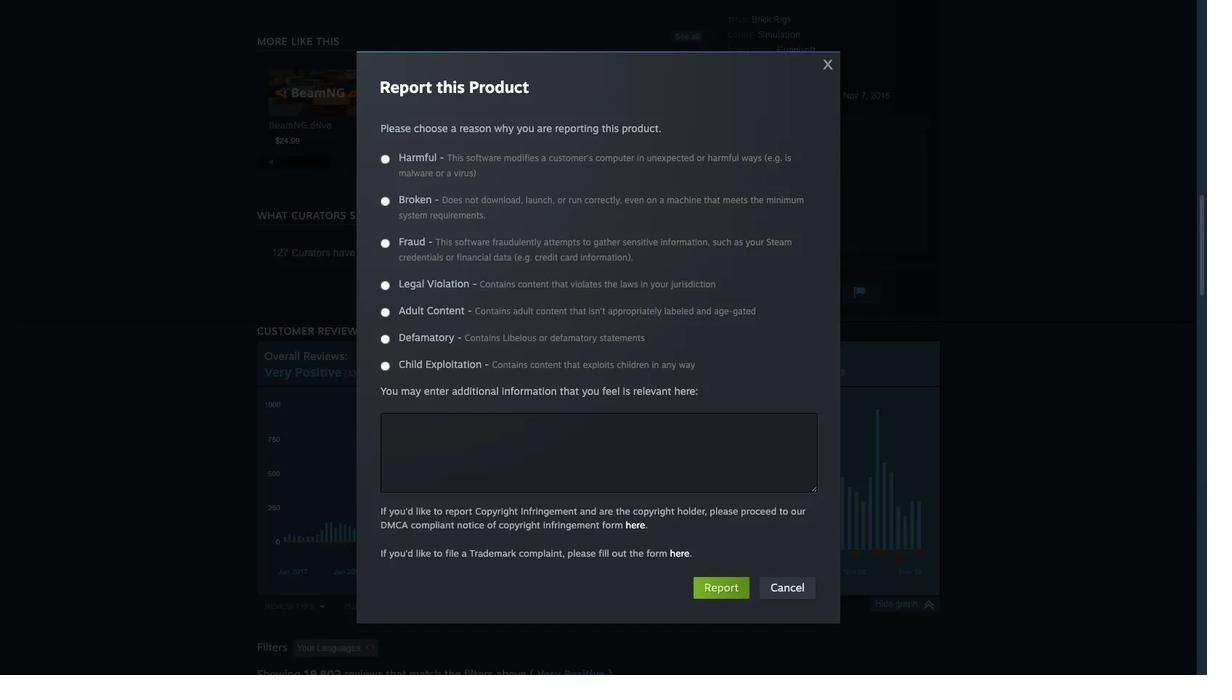 Task type: vqa. For each thing, say whether or not it's contained in the screenshot.
search
no



Task type: locate. For each thing, give the bounding box(es) containing it.
1 vertical spatial and
[[580, 505, 596, 517]]

that for exploits
[[564, 360, 580, 370]]

or down harmful -
[[436, 168, 444, 179]]

type for review type
[[296, 603, 315, 611]]

1 vertical spatial like
[[416, 505, 431, 517]]

nov inside title: brick rigs genre: simulation developer: fluppisoft publisher: fluppisoft release date: jul 14, 2023 early access release date: nov 7, 2016
[[843, 91, 859, 101]]

and up infringement
[[580, 505, 596, 517]]

0 vertical spatial product.
[[622, 122, 661, 134]]

view inside "link"
[[734, 197, 753, 208]]

like inside see all more like this
[[291, 35, 313, 47]]

product. right the zoo
[[622, 122, 661, 134]]

are up infringement
[[599, 505, 613, 517]]

None text field
[[381, 413, 818, 493]]

content inside adult content - contains adult content that isn't appropriately labeled and age-gated
[[536, 306, 567, 317]]

if down dmca
[[381, 548, 386, 559]]

visit for visit the website
[[734, 118, 751, 129]]

1 vertical spatial copyright
[[499, 519, 540, 531]]

2 horizontal spatial jan
[[389, 568, 401, 576]]

all right 'see'
[[691, 32, 699, 41]]

this
[[316, 35, 340, 47], [436, 77, 465, 97], [602, 122, 619, 134], [402, 247, 417, 259]]

trademark
[[470, 548, 516, 559]]

on up 'history'
[[790, 138, 800, 149]]

0 vertical spatial you'd
[[389, 505, 413, 517]]

1 vertical spatial report
[[704, 581, 739, 595]]

and left the age-
[[696, 306, 712, 317]]

- left does
[[435, 193, 439, 206]]

contains left the adult
[[475, 306, 511, 317]]

your
[[746, 237, 764, 248], [650, 279, 669, 290]]

10
[[704, 497, 712, 505]]

(e.g.
[[764, 153, 782, 163], [514, 252, 532, 263]]

content down legal violation - contains content that violates the laws in your jurisdiction
[[536, 306, 567, 317]]

or inside defamatory - contains libelous or defamatory statements
[[539, 333, 548, 344]]

developer:
[[728, 46, 774, 54]]

1 horizontal spatial .
[[690, 548, 692, 559]]

in right computer
[[637, 153, 644, 163]]

software for harmful -
[[466, 153, 501, 163]]

2 jan from the left
[[333, 568, 345, 576]]

or left harmful
[[697, 153, 705, 163]]

that inside child exploitation - contains content that exploits children in any way
[[564, 360, 580, 370]]

attempts
[[544, 237, 580, 248]]

1 horizontal spatial copyright
[[633, 505, 675, 517]]

that down child exploitation - contains content that exploits children in any way
[[560, 385, 579, 397]]

access
[[752, 92, 782, 100]]

form down here . on the right
[[647, 548, 667, 559]]

1 vertical spatial you'd
[[389, 548, 413, 559]]

does
[[442, 195, 463, 206]]

your right as
[[746, 237, 764, 248]]

1 vertical spatial here
[[626, 519, 645, 531]]

visit down early
[[734, 118, 751, 129]]

1 vertical spatial here link
[[626, 519, 645, 531]]

like inside if you'd like to report copyright infringement and are the copyright holder, please proceed to our dmca compliant notice of copyright infringement form
[[416, 505, 431, 517]]

type right purchase
[[387, 603, 406, 611]]

is inside this software modifies a customer's computer in unexpected or harmful ways (e.g. is malware or a virus)
[[785, 153, 791, 163]]

software inside this software modifies a customer's computer in unexpected or harmful ways (e.g. is malware or a virus)
[[466, 153, 501, 163]]

jul
[[787, 76, 798, 86]]

are
[[537, 122, 552, 134], [599, 505, 613, 517]]

0 vertical spatial if
[[381, 505, 386, 517]]

curators
[[291, 209, 346, 222], [291, 247, 330, 259]]

1 vertical spatial fluppisoft link
[[773, 60, 813, 70]]

contains inside child exploitation - contains content that exploits children in any way
[[492, 360, 528, 370]]

1 all from the top
[[691, 32, 699, 41]]

view discussions link
[[728, 193, 928, 211]]

contains down libelous in the left of the page
[[492, 360, 528, 370]]

fluppisoft link for publisher:
[[773, 60, 813, 70]]

all for say
[[691, 206, 699, 215]]

0 vertical spatial on
[[790, 138, 800, 149]]

or right libelous in the left of the page
[[539, 333, 548, 344]]

that inside legal violation - contains content that violates the laws in your jurisdiction
[[552, 279, 568, 290]]

1 horizontal spatial here link
[[626, 519, 645, 531]]

product. left click
[[420, 247, 457, 259]]

this up virus)
[[447, 153, 464, 163]]

type right review
[[296, 603, 315, 611]]

None radio
[[381, 239, 390, 248], [381, 308, 390, 317], [381, 362, 390, 371], [381, 239, 390, 248], [381, 308, 390, 317], [381, 362, 390, 371]]

are left reporting at top
[[537, 122, 552, 134]]

product.
[[622, 122, 661, 134], [420, 247, 457, 259]]

software inside this software fraudulently attempts to gather sensitive information, such as your steam credentials or financial data (e.g. credit card information).
[[455, 237, 490, 248]]

2 vertical spatial here link
[[670, 548, 690, 559]]

here link down holder,
[[670, 548, 690, 559]]

0 horizontal spatial here link
[[485, 247, 505, 259]]

1 vertical spatial release
[[784, 92, 818, 100]]

here link for fill
[[670, 548, 690, 559]]

1 vertical spatial are
[[599, 505, 613, 517]]

as:
[[679, 603, 690, 611]]

jan for jan 2017
[[278, 568, 290, 576]]

None radio
[[381, 155, 390, 164], [381, 197, 390, 206], [381, 281, 390, 291], [381, 335, 390, 344], [381, 155, 390, 164], [381, 197, 390, 206], [381, 281, 390, 291], [381, 335, 390, 344]]

oct 24
[[739, 568, 761, 576]]

view up the read
[[734, 158, 753, 168]]

0 vertical spatial you
[[517, 122, 534, 134]]

content inside legal violation - contains content that violates the laws in your jurisdiction
[[518, 279, 549, 290]]

planet zoo $44.99
[[566, 119, 614, 145]]

1 type from the left
[[296, 603, 315, 611]]

or left click
[[446, 252, 454, 263]]

to left file
[[434, 548, 443, 559]]

1 vertical spatial content
[[536, 306, 567, 317]]

beamng.drive $24.99
[[269, 119, 332, 145]]

genre:
[[728, 31, 756, 39]]

24
[[753, 568, 761, 576]]

and
[[696, 306, 712, 317], [580, 505, 596, 517]]

report for report
[[704, 581, 739, 595]]

1 vertical spatial product.
[[420, 247, 457, 259]]

view down the read
[[734, 197, 753, 208]]

this inside see all more like this
[[316, 35, 340, 47]]

please left fill
[[568, 548, 596, 559]]

on right the even
[[647, 195, 657, 206]]

0 vertical spatial all
[[691, 32, 699, 41]]

to left the 'our'
[[779, 505, 788, 517]]

please inside if you'd like to report copyright infringement and are the copyright holder, please proceed to our dmca compliant notice of copyright infringement form
[[710, 505, 738, 517]]

$24.99
[[275, 136, 300, 145]]

that left "violates"
[[552, 279, 568, 290]]

that
[[704, 195, 720, 206], [552, 279, 568, 290], [570, 306, 586, 317], [564, 360, 580, 370], [560, 385, 579, 397]]

filters
[[257, 641, 287, 654]]

fluppisoft link up jul
[[773, 60, 813, 70]]

content up the adult
[[518, 279, 549, 290]]

all down machine
[[691, 206, 699, 215]]

all inside view all what curators say
[[691, 206, 699, 215]]

like up 2019
[[416, 548, 431, 559]]

0 vertical spatial content
[[518, 279, 549, 290]]

fluppisoft up update at the top of page
[[748, 138, 787, 149]]

cancel
[[771, 581, 805, 595]]

nov left 01
[[795, 568, 807, 576]]

your inside this software fraudulently attempts to gather sensitive information, such as your steam credentials or financial data (e.g. credit card information).
[[746, 237, 764, 248]]

that left the exploits
[[564, 360, 580, 370]]

adult content - contains adult content that isn't appropriately labeled and age-gated
[[399, 304, 756, 317]]

fluppisoft down the simulation link
[[777, 44, 816, 55]]

2 visit from the top
[[734, 216, 751, 227]]

1 if from the top
[[381, 505, 386, 517]]

click
[[460, 247, 482, 259]]

0 vertical spatial here link
[[485, 247, 505, 259]]

0 vertical spatial .
[[645, 519, 648, 531]]

-
[[440, 151, 444, 163], [435, 193, 439, 206], [428, 235, 433, 248], [472, 277, 477, 290], [468, 304, 472, 317], [457, 331, 462, 344], [485, 358, 489, 370]]

0 horizontal spatial you
[[517, 122, 534, 134]]

content inside child exploitation - contains content that exploits children in any way
[[530, 360, 561, 370]]

in inside this software modifies a customer's computer in unexpected or harmful ways (e.g. is malware or a virus)
[[637, 153, 644, 163]]

like right more
[[291, 35, 313, 47]]

malware
[[399, 168, 433, 179]]

harmful
[[399, 151, 437, 163]]

copyright
[[633, 505, 675, 517], [499, 519, 540, 531]]

1 vertical spatial your
[[650, 279, 669, 290]]

copyright up here . on the right
[[633, 505, 675, 517]]

your inside legal violation - contains content that violates the laws in your jurisdiction
[[650, 279, 669, 290]]

1 curators from the top
[[291, 209, 346, 222]]

1 horizontal spatial are
[[599, 505, 613, 517]]

- up exploitation
[[457, 331, 462, 344]]

1 vertical spatial please
[[568, 548, 596, 559]]

jan 2019
[[389, 568, 419, 576]]

your for fraudulently
[[746, 237, 764, 248]]

curators right 127
[[291, 247, 330, 259]]

visit up find at right
[[734, 216, 751, 227]]

0 horizontal spatial and
[[580, 505, 596, 517]]

(e.g. down fraudulently
[[514, 252, 532, 263]]

you'd for if you'd like to report copyright infringement and are the copyright holder, please proceed to our dmca compliant notice of copyright infringement form
[[389, 505, 413, 517]]

visit the workshop
[[734, 216, 810, 227]]

1 vertical spatial visit
[[734, 216, 751, 227]]

1 visit from the top
[[734, 118, 751, 129]]

0 horizontal spatial on
[[647, 195, 657, 206]]

1 horizontal spatial type
[[387, 603, 406, 611]]

0 horizontal spatial jan
[[278, 568, 290, 576]]

why
[[494, 122, 514, 134]]

read related news
[[734, 177, 808, 188]]

content
[[427, 304, 465, 317]]

appropriately
[[608, 306, 662, 317]]

0 horizontal spatial type
[[296, 603, 315, 611]]

nov left 08
[[843, 568, 856, 576]]

fill
[[599, 548, 609, 559]]

- right "content"
[[468, 304, 472, 317]]

- down '$39.99'
[[440, 151, 444, 163]]

copyright
[[475, 505, 518, 517]]

all inside see all more like this
[[691, 32, 699, 41]]

0 vertical spatial and
[[696, 306, 712, 317]]

1 vertical spatial this
[[436, 237, 452, 248]]

the up here . on the right
[[616, 505, 630, 517]]

0 horizontal spatial copyright
[[499, 519, 540, 531]]

0 horizontal spatial .
[[645, 519, 648, 531]]

history
[[786, 158, 814, 168]]

0 vertical spatial please
[[710, 505, 738, 517]]

0 vertical spatial like
[[291, 35, 313, 47]]

a left virus)
[[447, 168, 451, 179]]

0 vertical spatial form
[[602, 519, 623, 531]]

fluppisoft up jul
[[773, 60, 813, 70]]

0 vertical spatial release
[[728, 77, 761, 85]]

0 vertical spatial (e.g.
[[764, 153, 782, 163]]

date: down 2023
[[820, 92, 841, 100]]

view inside view all what curators say
[[672, 206, 689, 215]]

to up compliant
[[434, 505, 443, 517]]

2 if from the top
[[381, 548, 386, 559]]

release
[[728, 77, 761, 85], [784, 92, 818, 100]]

view for what
[[672, 206, 689, 215]]

1 horizontal spatial here
[[626, 519, 645, 531]]

see
[[519, 247, 536, 259]]

fluppisoft on twitter link
[[728, 134, 928, 153]]

view update history
[[734, 158, 814, 168]]

beamng.drive
[[269, 119, 332, 131]]

0 horizontal spatial please
[[568, 548, 596, 559]]

release down publisher: on the top right of the page
[[728, 77, 761, 85]]

1 jan from the left
[[278, 568, 290, 576]]

1 vertical spatial all
[[691, 206, 699, 215]]

(e.g. inside this software fraudulently attempts to gather sensitive information, such as your steam credentials or financial data (e.g. credit card information).
[[514, 252, 532, 263]]

1 horizontal spatial release
[[784, 92, 818, 100]]

like for if you'd like to file a trademark complaint, please fill out the form here .
[[416, 548, 431, 559]]

jan left 2018
[[333, 568, 345, 576]]

view
[[734, 158, 753, 168], [734, 197, 753, 208], [672, 206, 689, 215]]

1 horizontal spatial is
[[785, 153, 791, 163]]

fraud -
[[399, 235, 436, 248]]

system
[[399, 210, 428, 221]]

you
[[381, 385, 398, 397]]

0 vertical spatial software
[[466, 153, 501, 163]]

view down machine
[[672, 206, 689, 215]]

gather
[[594, 237, 620, 248]]

0 horizontal spatial release
[[728, 77, 761, 85]]

1 vertical spatial (e.g.
[[514, 252, 532, 263]]

2 vertical spatial content
[[530, 360, 561, 370]]

your right the laws
[[650, 279, 669, 290]]

fluppisoft link for developer:
[[777, 44, 816, 55]]

meets
[[723, 195, 748, 206]]

report
[[380, 77, 432, 97], [704, 581, 739, 595]]

are inside if you'd like to report copyright infringement and are the copyright holder, please proceed to our dmca compliant notice of copyright infringement form
[[599, 505, 613, 517]]

like up compliant
[[416, 505, 431, 517]]

1 horizontal spatial (e.g.
[[764, 153, 782, 163]]

2 type from the left
[[387, 603, 406, 611]]

2 curators from the top
[[291, 247, 330, 259]]

in inside child exploitation - contains content that exploits children in any way
[[652, 360, 659, 370]]

0 vertical spatial your
[[746, 237, 764, 248]]

please right holder,
[[710, 505, 738, 517]]

here up out
[[626, 519, 645, 531]]

0
[[276, 538, 280, 546]]

0 vertical spatial curators
[[291, 209, 346, 222]]

the right meets
[[750, 195, 764, 206]]

1 horizontal spatial jan
[[333, 568, 345, 576]]

to left gather
[[583, 237, 591, 248]]

defamatory
[[399, 331, 454, 344]]

jan 2017
[[278, 568, 308, 576]]

is down the fluppisoft on twitter
[[785, 153, 791, 163]]

1 vertical spatial in
[[641, 279, 648, 290]]

view all link
[[669, 205, 702, 216]]

3 jan from the left
[[389, 568, 401, 576]]

that left meets
[[704, 195, 720, 206]]

0 vertical spatial visit
[[734, 118, 751, 129]]

here link right click
[[485, 247, 505, 259]]

form left here . on the right
[[602, 519, 623, 531]]

2023
[[815, 76, 834, 86]]

form inside if you'd like to report copyright infringement and are the copyright holder, please proceed to our dmca compliant notice of copyright infringement form
[[602, 519, 623, 531]]

1 horizontal spatial please
[[710, 505, 738, 517]]

this right more
[[316, 35, 340, 47]]

2 all from the top
[[691, 206, 699, 215]]

2 vertical spatial like
[[416, 548, 431, 559]]

0 horizontal spatial are
[[537, 122, 552, 134]]

labeled
[[664, 306, 694, 317]]

0 vertical spatial is
[[785, 153, 791, 163]]

1 vertical spatial curators
[[291, 247, 330, 259]]

here link up out
[[626, 519, 645, 531]]

review type
[[265, 603, 315, 611]]

2 horizontal spatial here link
[[670, 548, 690, 559]]

release down '14,'
[[784, 92, 818, 100]]

jan left 2017
[[278, 568, 290, 576]]

file
[[445, 548, 459, 559]]

adult
[[513, 306, 534, 317]]

correctly,
[[584, 195, 622, 206]]

1 vertical spatial form
[[647, 548, 667, 559]]

here down holder,
[[670, 548, 690, 559]]

(33,026
[[344, 369, 374, 379]]

0 vertical spatial date:
[[763, 77, 784, 85]]

you'd up dmca
[[389, 505, 413, 517]]

in right the laws
[[641, 279, 648, 290]]

0 horizontal spatial report
[[380, 77, 432, 97]]

1 vertical spatial you
[[582, 385, 599, 397]]

contains inside legal violation - contains content that violates the laws in your jurisdiction
[[480, 279, 515, 290]]

this inside this software fraudulently attempts to gather sensitive information, such as your steam credentials or financial data (e.g. credit card information).
[[436, 237, 452, 248]]

a inside does not download, launch, or run correctly, even on a machine that meets the minimum system requirements.
[[659, 195, 664, 206]]

1 horizontal spatial date:
[[820, 92, 841, 100]]

steam
[[766, 237, 792, 248]]

nov left '7,'
[[843, 91, 859, 101]]

you right why
[[517, 122, 534, 134]]

0 vertical spatial here
[[485, 247, 505, 259]]

say
[[350, 209, 369, 222]]

1 horizontal spatial you
[[582, 385, 599, 397]]

$39.99
[[424, 136, 449, 145]]

have
[[333, 247, 355, 259]]

contains inside adult content - contains adult content that isn't appropriately labeled and age-gated
[[475, 306, 511, 317]]

1 you'd from the top
[[389, 505, 413, 517]]

0 horizontal spatial product.
[[420, 247, 457, 259]]

1 horizontal spatial on
[[790, 138, 800, 149]]

content up you may enter additional information that you feel is relevant here: at bottom
[[530, 360, 561, 370]]

if up dmca
[[381, 505, 386, 517]]

fluppisoft link down the simulation link
[[777, 44, 816, 55]]

software for fraud -
[[455, 237, 490, 248]]

1 vertical spatial if
[[381, 548, 386, 559]]

1 vertical spatial software
[[455, 237, 490, 248]]

contains left libelous in the left of the page
[[465, 333, 500, 344]]

that left isn't
[[570, 306, 586, 317]]

the inside if you'd like to report copyright infringement and are the copyright holder, please proceed to our dmca compliant notice of copyright infringement form
[[616, 505, 630, 517]]

to left see
[[508, 247, 516, 259]]

0 horizontal spatial (e.g.
[[514, 252, 532, 263]]

0 horizontal spatial here
[[485, 247, 505, 259]]

curators left say
[[291, 209, 346, 222]]

nov for nov 16
[[899, 568, 912, 576]]

nov 16
[[899, 568, 922, 576]]

2 horizontal spatial here
[[670, 548, 690, 559]]

exploits
[[583, 360, 614, 370]]

any
[[662, 360, 676, 370]]

127 curators have reviewed this product. click here to see them.
[[272, 247, 564, 259]]

0 horizontal spatial form
[[602, 519, 623, 531]]

if inside if you'd like to report copyright infringement and are the copyright holder, please proceed to our dmca compliant notice of copyright infringement form
[[381, 505, 386, 517]]

a left machine
[[659, 195, 664, 206]]

reason
[[459, 122, 491, 134]]

zoo
[[597, 119, 614, 131]]

copyright down copyright
[[499, 519, 540, 531]]

2 you'd from the top
[[389, 548, 413, 559]]

0 vertical spatial report
[[380, 77, 432, 97]]

you'd inside if you'd like to report copyright infringement and are the copyright holder, please proceed to our dmca compliant notice of copyright infringement form
[[389, 505, 413, 517]]

this inside this software modifies a customer's computer in unexpected or harmful ways (e.g. is malware or a virus)
[[447, 153, 464, 163]]

fraudulently
[[492, 237, 541, 248]]

view for history
[[734, 158, 753, 168]]

1 vertical spatial fluppisoft
[[773, 60, 813, 70]]

view all what curators say
[[257, 206, 699, 222]]

1 vertical spatial on
[[647, 195, 657, 206]]

a right rust $39.99
[[451, 122, 457, 134]]

of
[[487, 519, 496, 531]]

contains inside defamatory - contains libelous or defamatory statements
[[465, 333, 500, 344]]

is right feel
[[623, 385, 630, 397]]

this up credentials at left top
[[436, 237, 452, 248]]

here
[[485, 247, 505, 259], [626, 519, 645, 531], [670, 548, 690, 559]]

0 horizontal spatial is
[[623, 385, 630, 397]]

(e.g. down the fluppisoft on twitter
[[764, 153, 782, 163]]

that inside does not download, launch, or run correctly, even on a machine that meets the minimum system requirements.
[[704, 195, 720, 206]]

enter
[[424, 385, 449, 397]]

0 vertical spatial fluppisoft link
[[777, 44, 816, 55]]

2 vertical spatial in
[[652, 360, 659, 370]]

0 vertical spatial this
[[447, 153, 464, 163]]

nov left 16
[[899, 568, 912, 576]]

this
[[447, 153, 464, 163], [436, 237, 452, 248]]

0 vertical spatial in
[[637, 153, 644, 163]]

0 horizontal spatial your
[[650, 279, 669, 290]]

contains down data
[[480, 279, 515, 290]]

fluppisoft
[[777, 44, 816, 55], [773, 60, 813, 70], [748, 138, 787, 149]]

brick
[[752, 15, 771, 25]]



Task type: describe. For each thing, give the bounding box(es) containing it.
1 vertical spatial date:
[[820, 92, 841, 100]]

rigs
[[774, 15, 791, 25]]

please
[[381, 122, 411, 134]]

and inside if you'd like to report copyright infringement and are the copyright holder, please proceed to our dmca compliant notice of copyright infringement form
[[580, 505, 596, 517]]

the inside legal violation - contains content that violates the laws in your jurisdiction
[[604, 279, 618, 290]]

fluppisoft on twitter
[[748, 138, 830, 149]]

minimum
[[766, 195, 804, 206]]

like for if you'd like to report copyright infringement and are the copyright holder, please proceed to our dmca compliant notice of copyright infringement form
[[416, 505, 431, 517]]

jurisdiction
[[671, 279, 716, 290]]

even
[[625, 195, 644, 206]]

this up rust
[[436, 77, 465, 97]]

machine
[[667, 195, 701, 206]]

broken
[[399, 193, 432, 206]]

jan for jan 2018
[[333, 568, 345, 576]]

run
[[568, 195, 582, 206]]

publisher:
[[728, 62, 771, 70]]

customer's
[[549, 153, 593, 163]]

you may enter additional information that you feel is relevant here:
[[381, 385, 698, 397]]

notice
[[457, 519, 484, 531]]

that for violates
[[552, 279, 568, 290]]

your for -
[[650, 279, 669, 290]]

find community groups link
[[728, 232, 928, 251]]

2 vertical spatial fluppisoft
[[748, 138, 787, 149]]

0 vertical spatial are
[[537, 122, 552, 134]]

(e.g. inside this software modifies a customer's computer in unexpected or harmful ways (e.g. is malware or a virus)
[[764, 153, 782, 163]]

languages
[[317, 643, 360, 654]]

title:
[[728, 16, 750, 24]]

that for you
[[560, 385, 579, 397]]

- right fraud
[[428, 235, 433, 248]]

visit for visit the workshop
[[734, 216, 751, 227]]

jan for jan 2019
[[389, 568, 401, 576]]

this up legal
[[402, 247, 417, 259]]

reporting
[[555, 122, 599, 134]]

hide graph
[[875, 599, 918, 609]]

age-
[[714, 306, 733, 317]]

here link for see
[[485, 247, 505, 259]]

customer reviews
[[257, 325, 364, 337]]

nov for nov 08
[[843, 568, 856, 576]]

01
[[809, 568, 818, 576]]

choose
[[414, 122, 448, 134]]

update
[[756, 158, 784, 168]]

report for report this product
[[380, 77, 432, 97]]

contains for legal violation -
[[480, 279, 515, 290]]

you'd for if you'd like to file a trademark complaint, please fill out the form here .
[[389, 548, 413, 559]]

1 horizontal spatial product.
[[622, 122, 661, 134]]

modifies
[[504, 153, 539, 163]]

or inside does not download, launch, or run correctly, even on a machine that meets the minimum system requirements.
[[557, 195, 566, 206]]

information
[[502, 385, 557, 397]]

content for child exploitation -
[[530, 360, 561, 370]]

launch,
[[526, 195, 555, 206]]

that inside adult content - contains adult content that isn't appropriately labeled and age-gated
[[570, 306, 586, 317]]

see all more like this
[[257, 32, 699, 47]]

what
[[257, 209, 288, 222]]

this for fraud -
[[436, 237, 452, 248]]

nov for nov 01
[[795, 568, 807, 576]]

information,
[[661, 237, 710, 248]]

defamatory
[[550, 333, 597, 344]]

a right modifies
[[541, 153, 546, 163]]

all for this
[[691, 32, 699, 41]]

rust $39.99
[[418, 119, 449, 145]]

here:
[[674, 385, 698, 397]]

holder,
[[677, 505, 707, 517]]

1 vertical spatial is
[[623, 385, 630, 397]]

the down view discussions
[[753, 216, 767, 227]]

to inside this software fraudulently attempts to gather sensitive information, such as your steam credentials or financial data (e.g. credit card information).
[[583, 237, 591, 248]]

- down financial at the top left of page
[[472, 277, 477, 290]]

simulation
[[758, 29, 800, 40]]

nov 01
[[795, 568, 818, 576]]

requirements.
[[430, 210, 486, 221]]

in inside legal violation - contains content that violates the laws in your jurisdiction
[[641, 279, 648, 290]]

this up computer
[[602, 122, 619, 134]]

purchase type
[[344, 603, 406, 611]]

a right file
[[462, 548, 467, 559]]

may
[[401, 385, 421, 397]]

750
[[268, 436, 280, 444]]

planet
[[566, 119, 594, 131]]

content for legal violation -
[[518, 279, 549, 290]]

legal
[[399, 277, 424, 290]]

14,
[[800, 76, 812, 86]]

500
[[268, 470, 280, 478]]

overall
[[264, 349, 300, 363]]

the left website
[[753, 118, 767, 129]]

and inside adult content - contains adult content that isn't appropriately labeled and age-gated
[[696, 306, 712, 317]]

related
[[756, 177, 784, 188]]

more
[[257, 35, 288, 47]]

computer
[[596, 153, 634, 163]]

early
[[728, 92, 751, 100]]

adult
[[399, 304, 424, 317]]

visit the website
[[734, 118, 803, 129]]

1 horizontal spatial form
[[647, 548, 667, 559]]

this software modifies a customer's computer in unexpected or harmful ways (e.g. is malware or a virus)
[[399, 153, 791, 179]]

sensitive
[[623, 237, 658, 248]]

see all link
[[672, 31, 702, 42]]

view update history link
[[728, 154, 928, 172]]

or inside this software fraudulently attempts to gather sensitive information, such as your steam credentials or financial data (e.g. credit card information).
[[446, 252, 454, 263]]

news
[[787, 177, 808, 188]]

contains for child exploitation -
[[492, 360, 528, 370]]

2 vertical spatial here
[[670, 548, 690, 559]]

harmful -
[[399, 151, 447, 163]]

community
[[753, 236, 799, 247]]

very
[[264, 365, 292, 380]]

statements
[[599, 333, 645, 344]]

2018
[[347, 568, 363, 576]]

as
[[734, 237, 743, 248]]

on inside does not download, launch, or run correctly, even on a machine that meets the minimum system requirements.
[[647, 195, 657, 206]]

simulation link
[[758, 29, 800, 40]]

contains for adult content -
[[475, 306, 511, 317]]

if for if you'd like to report copyright infringement and are the copyright holder, please proceed to our dmca compliant notice of copyright infringement form
[[381, 505, 386, 517]]

oct
[[739, 568, 751, 576]]

fraud
[[399, 235, 425, 248]]

way
[[679, 360, 695, 370]]

gated
[[733, 306, 756, 317]]

feel
[[602, 385, 620, 397]]

visit the website link
[[728, 114, 928, 132]]

website
[[769, 118, 800, 129]]

laws
[[620, 279, 638, 290]]

- up the additional
[[485, 358, 489, 370]]

this for harmful -
[[447, 153, 464, 163]]

our
[[791, 505, 806, 517]]

find
[[734, 236, 750, 247]]

2016
[[871, 91, 890, 101]]

curators inside view all what curators say
[[291, 209, 346, 222]]

rust
[[418, 119, 437, 131]]

type for purchase type
[[387, 603, 406, 611]]

if for if you'd like to file a trademark complaint, please fill out the form here .
[[381, 548, 386, 559]]

the right out
[[629, 548, 644, 559]]

on inside fluppisoft on twitter link
[[790, 138, 800, 149]]

infringement
[[521, 505, 577, 517]]

out
[[612, 548, 627, 559]]

the inside does not download, launch, or run correctly, even on a machine that meets the minimum system requirements.
[[750, 195, 764, 206]]

1 vertical spatial .
[[690, 548, 692, 559]]

discussions
[[756, 197, 802, 208]]

credit
[[535, 252, 558, 263]]

0 vertical spatial copyright
[[633, 505, 675, 517]]

250
[[268, 504, 280, 512]]

defamatory - contains libelous or defamatory statements
[[399, 331, 645, 344]]

nov 08
[[843, 568, 866, 576]]

0 horizontal spatial date:
[[763, 77, 784, 85]]

0 vertical spatial fluppisoft
[[777, 44, 816, 55]]



